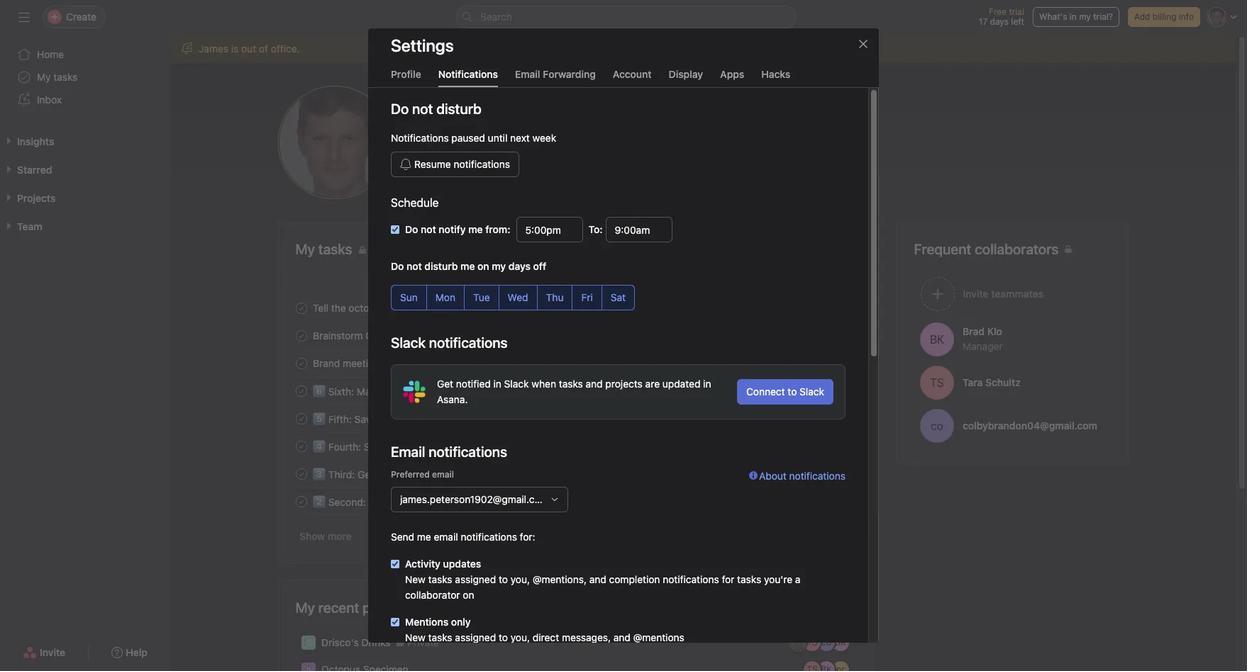 Task type: vqa. For each thing, say whether or not it's contained in the screenshot.
Oct 30 associated with sections
yes



Task type: locate. For each thing, give the bounding box(es) containing it.
0 horizontal spatial ts
[[807, 638, 817, 649]]

2 completed checkbox from the top
[[293, 355, 310, 372]]

add inside button
[[1135, 11, 1150, 22]]

of
[[259, 43, 268, 55], [418, 441, 428, 453]]

1 horizontal spatial on
[[463, 590, 474, 602]]

completed image left the 2️⃣
[[293, 493, 310, 511]]

schedule
[[391, 197, 439, 209]]

search
[[480, 11, 512, 23]]

@mentions,
[[533, 574, 587, 586]]

0 vertical spatial assigned
[[455, 574, 496, 586]]

5️⃣ fifth: save time by collaborating in asana
[[313, 414, 516, 426]]

drisco's
[[759, 358, 791, 369], [321, 637, 358, 649]]

on left top
[[386, 441, 398, 453]]

love
[[407, 302, 426, 314]]

get up asana.
[[437, 378, 453, 390]]

mentions only new tasks assigned to you, direct messages, and @mentions
[[405, 617, 685, 644]]

0 vertical spatial ja
[[315, 119, 354, 166]]

0 vertical spatial my
[[37, 71, 51, 83]]

1 vertical spatial my
[[296, 600, 315, 617]]

third:
[[328, 469, 355, 481]]

1 horizontal spatial with
[[424, 469, 444, 481]]

2 assigned from the top
[[455, 632, 496, 644]]

do up sun
[[391, 260, 404, 272]]

1 you, from the top
[[511, 574, 530, 586]]

2 completed image from the top
[[293, 438, 310, 455]]

what's in my trial?
[[1039, 11, 1113, 22]]

and right "messages,"
[[614, 632, 631, 644]]

my recent projects
[[296, 600, 415, 617]]

drinks down recent projects
[[361, 637, 390, 649]]

me right send
[[417, 531, 431, 544]]

1 vertical spatial oct 30
[[828, 414, 856, 424]]

1 new from the top
[[405, 574, 426, 586]]

get inside the get notified in slack when tasks and projects are updated in asana.
[[437, 378, 453, 390]]

0 vertical spatial add
[[1135, 11, 1150, 22]]

get right third:
[[357, 469, 374, 481]]

None checkbox
[[391, 619, 399, 627]]

in right what's
[[1070, 11, 1077, 22]]

2 vertical spatial to
[[499, 632, 508, 644]]

slack down oct 25 – 27 in the bottom right of the page
[[800, 386, 824, 398]]

1 horizontal spatial drisco's drinks
[[759, 358, 819, 369]]

1 oct 30 button from the top
[[828, 386, 856, 397]]

organized
[[376, 469, 422, 481]]

bk
[[930, 333, 944, 346], [835, 638, 846, 649]]

5 completed image from the top
[[293, 466, 310, 483]]

in right updated
[[703, 378, 711, 390]]

1 vertical spatial not
[[407, 260, 422, 272]]

for left you're
[[722, 574, 735, 586]]

1 completed image from the top
[[293, 300, 310, 317]]

1 vertical spatial on
[[386, 441, 398, 453]]

work right make
[[384, 386, 406, 398]]

completed image for 6️⃣
[[293, 383, 310, 400]]

a
[[795, 574, 801, 586]]

new down activity
[[405, 574, 426, 586]]

1 vertical spatial of
[[418, 441, 428, 453]]

oct 30 for collaborating
[[828, 414, 856, 424]]

0 horizontal spatial drinks
[[361, 637, 390, 649]]

flavors
[[435, 330, 465, 342]]

2 vertical spatial me
[[417, 531, 431, 544]]

billing
[[1153, 11, 1177, 22]]

and inside the mentions only new tasks assigned to you, direct messages, and @mentions
[[614, 632, 631, 644]]

0 vertical spatial my
[[1079, 11, 1091, 22]]

notifications inside resume notifications button
[[454, 158, 510, 170]]

oct 30
[[828, 386, 856, 397], [828, 414, 856, 424], [828, 469, 856, 480]]

the for second:
[[391, 497, 405, 509]]

not for notify
[[421, 224, 436, 236]]

1 vertical spatial get
[[357, 469, 374, 481]]

assigned
[[455, 574, 496, 586], [455, 632, 496, 644]]

do not disturb me on my days off
[[391, 260, 546, 272]]

email up updates
[[434, 531, 458, 544]]

completed image left 4️⃣
[[293, 438, 310, 455]]

to for mentions only new tasks assigned to you, direct messages, and @mentions
[[499, 632, 508, 644]]

private
[[407, 637, 439, 649]]

1 30 from the top
[[845, 386, 856, 397]]

thu
[[546, 292, 564, 304]]

0 vertical spatial completed image
[[293, 300, 310, 317]]

not left the notify
[[421, 224, 436, 236]]

do for do not notify me from:
[[405, 224, 418, 236]]

new inside the activity updates new tasks assigned to you, @mentions, and completion notifications for tasks you're a collaborator on
[[405, 574, 426, 586]]

work down asana
[[475, 441, 497, 453]]

assigned inside the activity updates new tasks assigned to you, @mentions, and completion notifications for tasks you're a collaborator on
[[455, 574, 496, 586]]

my left trial?
[[1079, 11, 1091, 22]]

with down email notifications
[[424, 469, 444, 481]]

0 vertical spatial do
[[391, 101, 409, 117]]

to left direct
[[499, 632, 508, 644]]

0 vertical spatial drinks
[[794, 358, 819, 369]]

email down email notifications
[[432, 470, 454, 480]]

0 horizontal spatial of
[[259, 43, 268, 55]]

to for activity updates new tasks assigned to you, @mentions, and completion notifications for tasks you're a collaborator on
[[499, 574, 508, 586]]

you right right
[[506, 497, 523, 509]]

completed checkbox left tell
[[293, 300, 310, 317]]

add billing info button
[[1128, 7, 1201, 27]]

1 vertical spatial co
[[821, 638, 831, 649]]

0 vertical spatial oct 30
[[828, 386, 856, 397]]

3 oct 30 from the top
[[828, 469, 856, 480]]

mon
[[436, 292, 456, 304]]

of right top
[[418, 441, 428, 453]]

tasks down home on the top of the page
[[53, 71, 78, 83]]

completed checkbox for 6️⃣
[[293, 383, 310, 400]]

do not disturb
[[391, 101, 482, 117]]

until
[[488, 132, 508, 144]]

tasks inside the mentions only new tasks assigned to you, direct messages, and @mentions
[[428, 632, 452, 644]]

notifications
[[454, 158, 510, 170], [789, 470, 846, 482], [461, 531, 517, 544], [663, 574, 719, 586]]

mentions
[[405, 617, 449, 629]]

my inside button
[[1079, 11, 1091, 22]]

completed checkbox for 3️⃣
[[293, 466, 310, 483]]

1 vertical spatial add
[[804, 138, 823, 150]]

add left about on the right of page
[[804, 138, 823, 150]]

completed image left 6️⃣ on the left bottom of page
[[293, 383, 310, 400]]

completed image left tell
[[293, 300, 310, 317]]

1 vertical spatial you,
[[511, 632, 530, 644]]

0 vertical spatial you
[[388, 302, 405, 314]]

email
[[515, 68, 540, 80]]

drisco's up 'connect'
[[759, 358, 791, 369]]

my up list image
[[296, 600, 315, 617]]

about notifications link
[[749, 469, 846, 530]]

in left asana
[[478, 414, 486, 426]]

do right do not notify me from: "option"
[[405, 224, 418, 236]]

slack icon image
[[403, 381, 426, 404]]

beverage brewer & can councilor
[[431, 138, 586, 150]]

not left disturb
[[407, 260, 422, 272]]

of right the out
[[259, 43, 268, 55]]

1 horizontal spatial me
[[461, 260, 475, 272]]

slack
[[504, 378, 529, 390], [800, 386, 824, 398]]

1 horizontal spatial drisco's
[[759, 358, 791, 369]]

assigned down updates
[[455, 574, 496, 586]]

colbybrandon04@gmail.com
[[962, 420, 1097, 432]]

27
[[846, 358, 856, 369]]

oct for 3️⃣ third: get organized with sections
[[828, 469, 843, 480]]

notifications down brewer
[[454, 158, 510, 170]]

1 horizontal spatial ja
[[793, 638, 803, 649]]

completed image
[[293, 327, 310, 344], [293, 355, 310, 372], [293, 383, 310, 400], [293, 410, 310, 427], [293, 466, 310, 483], [293, 493, 310, 511]]

completed checkbox for brainstorm
[[293, 327, 310, 344]]

completed checkbox left 3️⃣
[[293, 466, 310, 483]]

notifications up the not disturb
[[438, 68, 498, 80]]

30
[[845, 386, 856, 397], [845, 414, 856, 424], [845, 469, 856, 480]]

do down profile button
[[391, 101, 409, 117]]

1 vertical spatial work
[[475, 441, 497, 453]]

4 completed checkbox from the top
[[293, 466, 310, 483]]

0 vertical spatial drisco's drinks
[[759, 358, 819, 369]]

you, inside the mentions only new tasks assigned to you, direct messages, and @mentions
[[511, 632, 530, 644]]

notifications right about
[[789, 470, 846, 482]]

0 vertical spatial for
[[491, 497, 504, 509]]

for right right
[[491, 497, 504, 509]]

sun
[[400, 292, 418, 304]]

3 oct 30 button from the top
[[828, 469, 856, 480]]

oct 25 – 27
[[809, 358, 856, 369]]

2 completed checkbox from the top
[[293, 383, 310, 400]]

completed checkbox for tell
[[293, 300, 310, 317]]

with
[[382, 358, 401, 370], [424, 469, 444, 481]]

that's
[[438, 497, 464, 509]]

assigned for only
[[455, 632, 496, 644]]

drisco's right list image
[[321, 637, 358, 649]]

2 you, from the top
[[511, 632, 530, 644]]

0 horizontal spatial add
[[804, 138, 823, 150]]

me inside button
[[855, 138, 869, 150]]

notifications right 'completion'
[[663, 574, 719, 586]]

1 vertical spatial drinks
[[361, 637, 390, 649]]

me
[[855, 138, 869, 150], [461, 260, 475, 272], [417, 531, 431, 544]]

completed checkbox left 5️⃣
[[293, 410, 310, 427]]

in
[[1070, 11, 1077, 22], [494, 378, 502, 390], [703, 378, 711, 390], [478, 414, 486, 426]]

0 vertical spatial james
[[199, 43, 228, 55]]

3️⃣
[[313, 469, 325, 481]]

second:
[[328, 497, 366, 509]]

co
[[931, 420, 943, 432], [821, 638, 831, 649]]

new inside the mentions only new tasks assigned to you, direct messages, and @mentions
[[405, 632, 426, 644]]

0 horizontal spatial drisco's
[[321, 637, 358, 649]]

show more
[[299, 531, 352, 543]]

1 horizontal spatial add
[[1135, 11, 1150, 22]]

completed image
[[293, 300, 310, 317], [293, 438, 310, 455]]

get notified in slack when tasks and projects are updated in asana.
[[437, 378, 711, 406]]

list image
[[304, 639, 313, 648]]

when
[[532, 378, 556, 390]]

on up only
[[463, 590, 474, 602]]

2 completed image from the top
[[293, 355, 310, 372]]

global element
[[0, 35, 170, 120]]

completed checkbox for 5️⃣
[[293, 410, 310, 427]]

0 vertical spatial and
[[586, 378, 603, 390]]

brad klo manager
[[962, 325, 1003, 352]]

my tasks link
[[9, 66, 162, 89]]

send me email notifications for:
[[391, 531, 535, 544]]

new
[[405, 574, 426, 586], [405, 632, 426, 644]]

my inside global element
[[37, 71, 51, 83]]

3 30 from the top
[[845, 469, 856, 480]]

drinks left 25
[[794, 358, 819, 369]]

the
[[331, 302, 346, 314], [404, 358, 419, 370], [391, 497, 405, 509]]

the right tell
[[331, 302, 346, 314]]

with down brainstorm california cola flavors
[[382, 358, 401, 370]]

0 vertical spatial to
[[788, 386, 797, 398]]

team
[[470, 358, 493, 370]]

and left 'projects' at bottom
[[586, 378, 603, 390]]

0 horizontal spatial ja
[[315, 119, 354, 166]]

add billing info
[[1135, 11, 1194, 22]]

6 completed image from the top
[[293, 493, 310, 511]]

you, inside the activity updates new tasks assigned to you, @mentions, and completion notifications for tasks you're a collaborator on
[[511, 574, 530, 586]]

tasks right 'when'
[[559, 378, 583, 390]]

and inside the get notified in slack when tasks and projects are updated in asana.
[[586, 378, 603, 390]]

completed checkbox left 4️⃣
[[293, 438, 310, 455]]

2 horizontal spatial on
[[478, 260, 489, 272]]

0 vertical spatial 30
[[845, 386, 856, 397]]

the up 'slack icon'
[[404, 358, 419, 370]]

drisco's drinks up connect to slack
[[759, 358, 819, 369]]

slack left 'when'
[[504, 378, 529, 390]]

completed checkbox left "brainstorm"
[[293, 327, 310, 344]]

search list box
[[456, 6, 797, 28]]

connect
[[746, 386, 785, 398]]

james up beverage
[[417, 98, 481, 125]]

and left 'completion'
[[589, 574, 607, 586]]

1 completed image from the top
[[293, 327, 310, 344]]

2 oct 30 button from the top
[[828, 414, 856, 424]]

you're
[[764, 574, 793, 586]]

add for add billing info
[[1135, 11, 1150, 22]]

0 horizontal spatial with
[[382, 358, 401, 370]]

None checkbox
[[391, 561, 399, 569]]

2 horizontal spatial me
[[855, 138, 869, 150]]

completed checkbox left 6️⃣ on the left bottom of page
[[293, 383, 310, 400]]

to inside the mentions only new tasks assigned to you, direct messages, and @mentions
[[499, 632, 508, 644]]

4 completed checkbox from the top
[[293, 493, 310, 511]]

inbox link
[[9, 89, 162, 111]]

not for disturb
[[407, 260, 422, 272]]

–
[[839, 358, 844, 369]]

1 horizontal spatial my
[[296, 600, 315, 617]]

0 horizontal spatial on
[[386, 441, 398, 453]]

0 horizontal spatial drisco's drinks
[[321, 637, 390, 649]]

email
[[432, 470, 454, 480], [434, 531, 458, 544]]

1 vertical spatial you
[[506, 497, 523, 509]]

3 completed image from the top
[[293, 383, 310, 400]]

to right 'connect'
[[788, 386, 797, 398]]

completed image for 5️⃣
[[293, 410, 310, 427]]

ts
[[930, 376, 944, 389], [807, 638, 817, 649]]

1 horizontal spatial for
[[722, 574, 735, 586]]

completed image left "brainstorm"
[[293, 327, 310, 344]]

1 horizontal spatial slack
[[800, 386, 824, 398]]

trial
[[1009, 6, 1025, 17]]

3 completed checkbox from the top
[[293, 410, 310, 427]]

0 horizontal spatial work
[[384, 386, 406, 398]]

left
[[1011, 16, 1025, 27]]

oct
[[809, 358, 824, 369], [828, 386, 843, 397], [828, 414, 843, 424], [828, 469, 843, 480]]

1 vertical spatial bk
[[835, 638, 846, 649]]

me right disturb
[[461, 260, 475, 272]]

tasks inside global element
[[53, 71, 78, 83]]

in inside button
[[1070, 11, 1077, 22]]

new for new tasks assigned to you, @mentions, and completion notifications for tasks you're a collaborator on
[[405, 574, 426, 586]]

disturb
[[425, 260, 458, 272]]

tara schultz
[[962, 376, 1021, 388]]

for
[[491, 497, 504, 509], [722, 574, 735, 586]]

new down the mentions
[[405, 632, 426, 644]]

0 horizontal spatial me
[[417, 531, 431, 544]]

councilor
[[542, 138, 586, 150]]

0 horizontal spatial co
[[821, 638, 831, 649]]

3 completed checkbox from the top
[[293, 438, 310, 455]]

add left billing on the top
[[1135, 11, 1150, 22]]

add about me button
[[786, 132, 873, 157]]

0 vertical spatial not
[[421, 224, 436, 236]]

add for add about me
[[804, 138, 823, 150]]

2 vertical spatial do
[[391, 260, 404, 272]]

0 vertical spatial co
[[931, 420, 943, 432]]

1 vertical spatial assigned
[[455, 632, 496, 644]]

me right about on the right of page
[[855, 138, 869, 150]]

1 horizontal spatial of
[[418, 441, 428, 453]]

0 vertical spatial notifications
[[438, 68, 498, 80]]

about
[[759, 470, 787, 482]]

drisco's drinks down my recent projects
[[321, 637, 390, 649]]

0 vertical spatial bk
[[930, 333, 944, 346]]

0 horizontal spatial slack
[[504, 378, 529, 390]]

0 vertical spatial work
[[384, 386, 406, 398]]

1 vertical spatial do
[[405, 224, 418, 236]]

1 vertical spatial completed image
[[293, 438, 310, 455]]

and inside the activity updates new tasks assigned to you, @mentions, and completion notifications for tasks you're a collaborator on
[[589, 574, 607, 586]]

1 vertical spatial ts
[[807, 638, 817, 649]]

0 horizontal spatial bk
[[835, 638, 846, 649]]

completed checkbox left the 2️⃣
[[293, 493, 310, 511]]

what's in my trial? button
[[1033, 7, 1120, 27]]

tasks down the mentions
[[428, 632, 452, 644]]

0 horizontal spatial my
[[37, 71, 51, 83]]

0 vertical spatial email
[[432, 470, 454, 480]]

1 vertical spatial with
[[424, 469, 444, 481]]

to left @mentions,
[[499, 574, 508, 586]]

1 vertical spatial new
[[405, 632, 426, 644]]

1 vertical spatial and
[[589, 574, 607, 586]]

you
[[388, 302, 405, 314], [506, 497, 523, 509]]

2 30 from the top
[[845, 414, 856, 424]]

completed image for 3️⃣
[[293, 466, 310, 483]]

Completed checkbox
[[293, 300, 310, 317], [293, 383, 310, 400], [293, 438, 310, 455], [293, 466, 310, 483]]

brewer
[[477, 138, 509, 150]]

30 for collaborating
[[845, 414, 856, 424]]

0 vertical spatial on
[[478, 260, 489, 272]]

collaborator
[[405, 590, 460, 602]]

james left is
[[199, 43, 228, 55]]

assigned inside the mentions only new tasks assigned to you, direct messages, and @mentions
[[455, 632, 496, 644]]

completed image for brainstorm
[[293, 327, 310, 344]]

my up the inbox
[[37, 71, 51, 83]]

&
[[512, 138, 519, 150]]

completed image left 3️⃣
[[293, 466, 310, 483]]

you left love on the left of the page
[[388, 302, 405, 314]]

notifications
[[438, 68, 498, 80], [391, 132, 449, 144]]

you, left direct
[[511, 632, 530, 644]]

drisco's drinks link
[[753, 357, 819, 371]]

james for james
[[417, 98, 481, 125]]

my left days off
[[492, 260, 506, 272]]

2 vertical spatial on
[[463, 590, 474, 602]]

4 completed image from the top
[[293, 410, 310, 427]]

1 vertical spatial for
[[722, 574, 735, 586]]

1 vertical spatial notifications
[[391, 132, 449, 144]]

0 vertical spatial get
[[437, 378, 453, 390]]

1 completed checkbox from the top
[[293, 300, 310, 317]]

1 horizontal spatial bk
[[930, 333, 944, 346]]

Completed checkbox
[[293, 327, 310, 344], [293, 355, 310, 372], [293, 410, 310, 427], [293, 493, 310, 511]]

2 oct 30 from the top
[[828, 414, 856, 424]]

james.peterson1902@gmail.com
[[400, 494, 549, 506]]

0 vertical spatial ts
[[930, 376, 944, 389]]

0 horizontal spatial get
[[357, 469, 374, 481]]

you, left @mentions,
[[511, 574, 530, 586]]

2 vertical spatial oct 30
[[828, 469, 856, 480]]

1 completed checkbox from the top
[[293, 327, 310, 344]]

tasks up collaborator
[[428, 574, 452, 586]]

on up tue
[[478, 260, 489, 272]]

1 vertical spatial my
[[492, 260, 506, 272]]

add inside button
[[804, 138, 823, 150]]

the right find
[[391, 497, 405, 509]]

1 assigned from the top
[[455, 574, 496, 586]]

days off
[[509, 260, 546, 272]]

0 horizontal spatial james
[[199, 43, 228, 55]]

assigned down only
[[455, 632, 496, 644]]

6️⃣ sixth: make work manageable
[[313, 386, 464, 398]]

completed image left brand
[[293, 355, 310, 372]]

completed image left 5️⃣
[[293, 410, 310, 427]]

None text field
[[516, 217, 583, 243], [606, 217, 672, 243], [516, 217, 583, 243], [606, 217, 672, 243]]

trial?
[[1094, 11, 1113, 22]]

0 vertical spatial you,
[[511, 574, 530, 586]]

completed checkbox left brand
[[293, 355, 310, 372]]

to inside the activity updates new tasks assigned to you, @mentions, and completion notifications for tasks you're a collaborator on
[[499, 574, 508, 586]]

1 vertical spatial the
[[404, 358, 419, 370]]

notifications up resume
[[391, 132, 449, 144]]

2 new from the top
[[405, 632, 426, 644]]

1 horizontal spatial get
[[437, 378, 453, 390]]

1 vertical spatial james
[[417, 98, 481, 125]]

preferred
[[391, 470, 430, 480]]



Task type: describe. For each thing, give the bounding box(es) containing it.
updated
[[663, 378, 701, 390]]

slack inside the get notified in slack when tasks and projects are updated in asana.
[[504, 378, 529, 390]]

completion
[[609, 574, 660, 586]]

4️⃣
[[313, 441, 325, 453]]

tue
[[473, 292, 490, 304]]

1 horizontal spatial ts
[[930, 376, 944, 389]]

oct 30 for sections
[[828, 469, 856, 480]]

do not notify me from:
[[405, 224, 511, 236]]

account
[[613, 68, 652, 80]]

add about me
[[804, 138, 869, 150]]

meeting
[[342, 358, 380, 370]]

hacks
[[762, 68, 791, 80]]

0 horizontal spatial my
[[492, 260, 506, 272]]

notifications button
[[438, 68, 498, 87]]

for:
[[520, 531, 535, 544]]

my for my recent projects
[[296, 600, 315, 617]]

activity
[[405, 558, 441, 570]]

notified
[[456, 378, 491, 390]]

completed image for brand
[[293, 355, 310, 372]]

brand meeting with the marketing team
[[313, 358, 493, 370]]

next
[[510, 132, 530, 144]]

notifications paused until next week
[[391, 132, 556, 144]]

james for james is out of office.
[[199, 43, 228, 55]]

send
[[391, 531, 414, 544]]

brad klo
[[962, 325, 1002, 337]]

for inside the activity updates new tasks assigned to you, @mentions, and completion notifications for tasks you're a collaborator on
[[722, 574, 735, 586]]

do for do not disturb me on my days off
[[391, 260, 404, 272]]

email notifications
[[391, 444, 507, 460]]

cola
[[411, 330, 432, 342]]

4️⃣ fourth: stay on top of incoming work
[[313, 441, 497, 453]]

asana
[[488, 414, 516, 426]]

office.
[[271, 43, 300, 55]]

ja inside button
[[315, 119, 354, 166]]

settings
[[391, 35, 454, 55]]

days
[[990, 16, 1009, 27]]

in right notified
[[494, 378, 502, 390]]

on inside the activity updates new tasks assigned to you, @mentions, and completion notifications for tasks you're a collaborator on
[[463, 590, 474, 602]]

brainstorm
[[313, 330, 363, 342]]

make
[[356, 386, 381, 398]]

1 vertical spatial email
[[434, 531, 458, 544]]

james.peterson1902@gmail.com button
[[391, 487, 568, 513]]

1 vertical spatial me
[[461, 260, 475, 272]]

find
[[368, 497, 388, 509]]

completed checkbox for 4️⃣
[[293, 438, 310, 455]]

edit
[[426, 169, 444, 181]]

email forwarding
[[515, 68, 596, 80]]

fifth:
[[328, 414, 352, 426]]

notifications down right
[[461, 531, 517, 544]]

tell
[[313, 302, 328, 314]]

rocket image
[[304, 666, 313, 672]]

5️⃣
[[313, 414, 325, 426]]

notifications inside the activity updates new tasks assigned to you, @mentions, and completion notifications for tasks you're a collaborator on
[[663, 574, 719, 586]]

you, for direct
[[511, 632, 530, 644]]

completed image for 2️⃣
[[293, 493, 310, 511]]

0 vertical spatial of
[[259, 43, 268, 55]]

forwarding
[[543, 68, 596, 80]]

1 horizontal spatial work
[[475, 441, 497, 453]]

beverage
[[431, 138, 474, 150]]

notifications for notifications paused until next week
[[391, 132, 449, 144]]

tasks inside the get notified in slack when tasks and projects are updated in asana.
[[559, 378, 583, 390]]

profile
[[446, 169, 475, 181]]

0 horizontal spatial for
[[491, 497, 504, 509]]

messages,
[[562, 632, 611, 644]]

projects
[[606, 378, 643, 390]]

stay
[[364, 441, 384, 453]]

display
[[669, 68, 703, 80]]

1 vertical spatial ja
[[793, 638, 803, 649]]

1 oct 30 from the top
[[828, 386, 856, 397]]

my for my tasks
[[37, 71, 51, 83]]

do for do not disturb
[[391, 101, 409, 117]]

3️⃣ third: get organized with sections
[[313, 469, 485, 481]]

sections
[[446, 469, 485, 481]]

30 for sections
[[845, 469, 856, 480]]

profile
[[391, 68, 421, 80]]

completed image for tell
[[293, 300, 310, 317]]

out
[[241, 43, 256, 55]]

Do not notify me from: checkbox
[[391, 226, 399, 234]]

0 vertical spatial drisco's
[[759, 358, 791, 369]]

6️⃣
[[313, 386, 325, 398]]

show more button
[[296, 524, 355, 550]]

tasks left you're
[[737, 574, 761, 586]]

connect to slack
[[746, 386, 824, 398]]

oct 30 button for collaborating
[[828, 414, 856, 424]]

notify
[[439, 224, 466, 236]]

updates
[[443, 558, 481, 570]]

the for meeting
[[404, 358, 419, 370]]

completed checkbox for 2️⃣
[[293, 493, 310, 511]]

home link
[[9, 43, 162, 66]]

oct 30 button for sections
[[828, 469, 856, 480]]

collaborating
[[415, 414, 475, 426]]

oct for 6️⃣ sixth: make work manageable
[[828, 386, 843, 397]]

you, for @mentions,
[[511, 574, 530, 586]]

recent projects
[[318, 600, 415, 617]]

manageable
[[409, 386, 464, 398]]

octopus
[[348, 302, 386, 314]]

notifications inside the "about notifications" link
[[789, 470, 846, 482]]

asana.
[[437, 394, 468, 406]]

are
[[645, 378, 660, 390]]

save
[[354, 414, 376, 426]]

assigned for updates
[[455, 574, 496, 586]]

completed checkbox for brand
[[293, 355, 310, 372]]

to:
[[589, 224, 603, 236]]

25
[[826, 358, 836, 369]]

right
[[467, 497, 488, 509]]

close image
[[858, 38, 869, 50]]

paused
[[452, 132, 485, 144]]

can
[[521, 138, 539, 150]]

email forwarding button
[[515, 68, 596, 87]]

1 vertical spatial drisco's drinks
[[321, 637, 390, 649]]

them
[[429, 302, 452, 314]]

not disturb
[[412, 101, 482, 117]]

manager
[[962, 340, 1003, 352]]

what's
[[1039, 11, 1067, 22]]

resume
[[414, 158, 451, 170]]

hacks button
[[762, 68, 791, 87]]

notifications for notifications
[[438, 68, 498, 80]]

1 horizontal spatial co
[[931, 420, 943, 432]]

activity updates new tasks assigned to you, @mentions, and completion notifications for tasks you're a collaborator on
[[405, 558, 801, 602]]

completed image for 4️⃣
[[293, 438, 310, 455]]

edit profile button
[[417, 163, 485, 188]]

james is out of office.
[[199, 43, 300, 55]]

0 vertical spatial the
[[331, 302, 346, 314]]

2️⃣ second: find the layout that's right for you
[[313, 497, 523, 509]]

oct for 5️⃣ fifth: save time by collaborating in asana
[[828, 414, 843, 424]]

free
[[989, 6, 1007, 17]]

tell the octopus you love them
[[313, 302, 452, 314]]

new for new tasks assigned to you, direct messages, and @mentions
[[405, 632, 426, 644]]

0 horizontal spatial you
[[388, 302, 405, 314]]

hide sidebar image
[[18, 11, 30, 23]]

1 vertical spatial drisco's
[[321, 637, 358, 649]]



